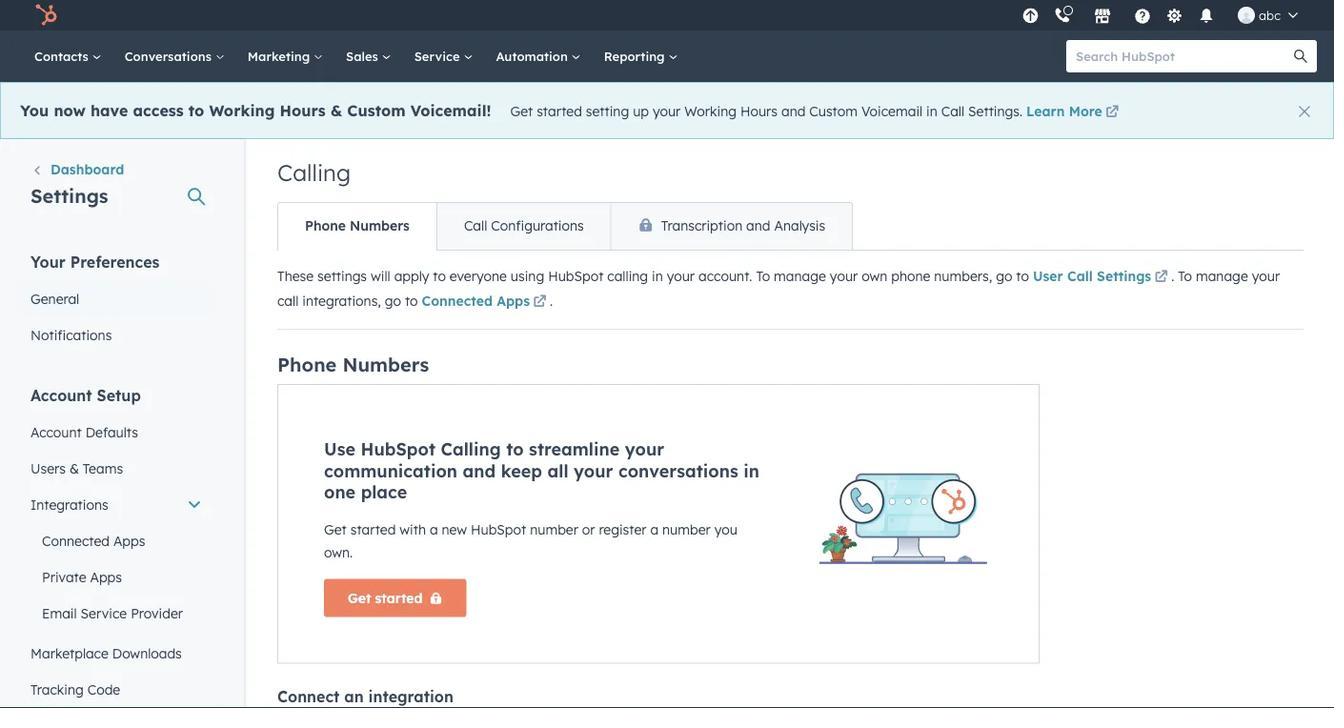 Task type: describe. For each thing, give the bounding box(es) containing it.
calling
[[608, 268, 648, 285]]

these settings will apply to everyone using hubspot calling in your account. to manage your own phone numbers, go to
[[277, 268, 1033, 285]]

numbers,
[[935, 268, 993, 285]]

voicemail
[[862, 102, 923, 119]]

user
[[1033, 268, 1064, 285]]

1 horizontal spatial connected
[[422, 292, 493, 309]]

use hubspot calling to streamline your communication and keep all your conversations in one place
[[324, 439, 760, 503]]

1 a from the left
[[430, 521, 438, 538]]

settings image
[[1167, 8, 1184, 25]]

private apps
[[42, 569, 122, 585]]

started inside button
[[375, 590, 423, 606]]

phone numbers link
[[278, 203, 437, 250]]

all
[[548, 460, 569, 481]]

marketplace downloads link
[[19, 635, 214, 672]]

working for to
[[209, 101, 275, 120]]

tracking
[[31, 681, 84, 698]]

contacts
[[34, 48, 92, 64]]

your
[[31, 252, 66, 271]]

you now have access to working hours & custom voicemail! alert
[[0, 82, 1335, 139]]

setting
[[586, 102, 629, 119]]

to right apply on the left
[[433, 268, 446, 285]]

learn more
[[1027, 102, 1103, 119]]

analysis
[[775, 217, 826, 234]]

hubspot inside the get started with a new hubspot number or register a number you own.
[[471, 521, 527, 538]]

1 horizontal spatial go
[[996, 268, 1013, 285]]

help image
[[1135, 9, 1152, 26]]

sales link
[[335, 31, 403, 82]]

users & teams
[[31, 460, 123, 477]]

0 vertical spatial link opens in a new window image
[[1155, 266, 1169, 289]]

configurations
[[491, 217, 584, 234]]

started for use hubspot calling to streamline your communication and keep all your conversations in one place
[[351, 521, 396, 538]]

email service provider link
[[19, 595, 214, 632]]

one
[[324, 481, 356, 503]]

help button
[[1127, 0, 1159, 31]]

get started setting up your working hours and custom voicemail in call settings.
[[511, 102, 1027, 119]]

connect
[[277, 687, 340, 706]]

2 number from the left
[[663, 521, 711, 538]]

close image
[[1300, 106, 1311, 117]]

conversations
[[619, 460, 739, 481]]

code
[[87, 681, 120, 698]]

calling set up image
[[816, 431, 993, 564]]

connect an integration
[[277, 687, 454, 706]]

notifications
[[31, 327, 112, 343]]

or
[[582, 521, 595, 538]]

your preferences element
[[19, 251, 214, 353]]

setup
[[97, 386, 141, 405]]

new
[[442, 521, 467, 538]]

tracking code link
[[19, 672, 214, 708]]

link opens in a new window image inside user call settings "link"
[[1155, 271, 1169, 285]]

user call settings link
[[1033, 266, 1172, 289]]

call inside the you now have access to working hours & custom voicemail! alert
[[942, 102, 965, 119]]

streamline
[[529, 439, 620, 460]]

call configurations link
[[437, 203, 611, 250]]

marketing link
[[236, 31, 335, 82]]

upgrade image
[[1023, 8, 1040, 25]]

transcription
[[661, 217, 743, 234]]

automation
[[496, 48, 572, 64]]

you
[[20, 101, 49, 120]]

and inside transcription and analysis button
[[747, 217, 771, 234]]

. to manage your call integrations, go to
[[277, 268, 1281, 309]]

you now have access to working hours & custom voicemail!
[[20, 101, 491, 120]]

place
[[361, 481, 407, 503]]

started for you now have access to working hours & custom voicemail!
[[537, 102, 582, 119]]

call inside "link"
[[1068, 268, 1093, 285]]

abc menu
[[1017, 0, 1312, 31]]

settings.
[[969, 102, 1023, 119]]

call configurations
[[464, 217, 584, 234]]

using
[[511, 268, 545, 285]]

your inside the you now have access to working hours & custom voicemail! alert
[[653, 102, 681, 119]]

use
[[324, 439, 356, 460]]

transcription and analysis
[[661, 217, 826, 234]]

gary orlando image
[[1239, 7, 1256, 24]]

account for account defaults
[[31, 424, 82, 440]]

custom for and
[[810, 102, 858, 119]]

an
[[344, 687, 364, 706]]

preferences
[[70, 252, 160, 271]]

& inside account setup element
[[69, 460, 79, 477]]

integrations button
[[19, 487, 214, 523]]

learn
[[1027, 102, 1065, 119]]

apply
[[394, 268, 429, 285]]

get for use hubspot calling to streamline your communication and keep all your conversations in one place
[[324, 521, 347, 538]]

hours for &
[[280, 101, 326, 120]]

abc
[[1260, 7, 1281, 23]]

search button
[[1285, 40, 1318, 72]]

account for account setup
[[31, 386, 92, 405]]

service link
[[403, 31, 485, 82]]

account.
[[699, 268, 753, 285]]

in inside the you now have access to working hours & custom voicemail! alert
[[927, 102, 938, 119]]

marketplaces image
[[1095, 9, 1112, 26]]

settings inside "link"
[[1097, 268, 1152, 285]]

connected apps inside account setup element
[[42, 532, 145, 549]]

contacts link
[[23, 31, 113, 82]]

transcription and analysis button
[[611, 203, 853, 250]]

downloads
[[112, 645, 182, 662]]

account defaults link
[[19, 414, 214, 451]]

general link
[[19, 281, 214, 317]]

own
[[862, 268, 888, 285]]

to inside . to manage your call integrations, go to
[[1179, 268, 1193, 285]]

learn more link
[[1027, 102, 1123, 122]]

and for working
[[782, 102, 806, 119]]

everyone
[[450, 268, 507, 285]]

. for .
[[550, 292, 553, 309]]

now
[[54, 101, 86, 120]]

up
[[633, 102, 649, 119]]

notifications button
[[1191, 0, 1223, 31]]

2 a from the left
[[651, 521, 659, 538]]

reporting
[[604, 48, 669, 64]]

0 vertical spatial apps
[[497, 292, 530, 309]]

integrations
[[31, 496, 108, 513]]



Task type: vqa. For each thing, say whether or not it's contained in the screenshot.
NOTIFICATIONS
yes



Task type: locate. For each thing, give the bounding box(es) containing it.
& inside alert
[[331, 101, 343, 120]]

account up the users
[[31, 424, 82, 440]]

2 manage from the left
[[1196, 268, 1249, 285]]

0 vertical spatial call
[[942, 102, 965, 119]]

0 horizontal spatial service
[[81, 605, 127, 622]]

your inside . to manage your call integrations, go to
[[1253, 268, 1281, 285]]

1 vertical spatial link opens in a new window image
[[534, 296, 547, 309]]

tracking code
[[31, 681, 120, 698]]

Search HubSpot search field
[[1067, 40, 1300, 72]]

link opens in a new window image
[[1155, 266, 1169, 289], [534, 296, 547, 309]]

2 vertical spatial and
[[463, 460, 496, 481]]

started inside the you now have access to working hours & custom voicemail! alert
[[537, 102, 582, 119]]

0 horizontal spatial hours
[[280, 101, 326, 120]]

1 vertical spatial phone
[[277, 353, 337, 377]]

get for you now have access to working hours & custom voicemail!
[[511, 102, 533, 119]]

apps up email service provider
[[90, 569, 122, 585]]

working down marketing
[[209, 101, 275, 120]]

manage inside . to manage your call integrations, go to
[[1196, 268, 1249, 285]]

get down automation
[[511, 102, 533, 119]]

apps down integrations button
[[113, 532, 145, 549]]

to inside the you now have access to working hours & custom voicemail! alert
[[189, 101, 204, 120]]

0 horizontal spatial and
[[463, 460, 496, 481]]

link opens in a new window image
[[1106, 103, 1120, 122], [1106, 106, 1120, 119], [1155, 271, 1169, 285], [534, 291, 547, 314]]

go inside . to manage your call integrations, go to
[[385, 292, 401, 309]]

connected apps down everyone
[[422, 292, 530, 309]]

0 vertical spatial hubspot
[[548, 268, 604, 285]]

phone numbers
[[305, 217, 410, 234], [277, 353, 429, 377]]

2 to from the left
[[1179, 268, 1193, 285]]

1 horizontal spatial hours
[[741, 102, 778, 119]]

navigation
[[277, 202, 853, 251]]

to left user
[[1017, 268, 1030, 285]]

abc button
[[1227, 0, 1310, 31]]

1 horizontal spatial manage
[[1196, 268, 1249, 285]]

calling up phone numbers link
[[277, 158, 351, 187]]

1 horizontal spatial working
[[685, 102, 737, 119]]

custom down sales link
[[347, 101, 406, 120]]

2 vertical spatial get
[[348, 590, 371, 606]]

calling left keep
[[441, 439, 501, 460]]

0 vertical spatial numbers
[[350, 217, 410, 234]]

conversations link
[[113, 31, 236, 82]]

0 vertical spatial in
[[927, 102, 938, 119]]

1 vertical spatial calling
[[441, 439, 501, 460]]

call
[[277, 292, 299, 309]]

1 vertical spatial and
[[747, 217, 771, 234]]

& right the users
[[69, 460, 79, 477]]

0 horizontal spatial working
[[209, 101, 275, 120]]

marketing
[[248, 48, 314, 64]]

hubspot link
[[23, 4, 72, 27]]

account setup
[[31, 386, 141, 405]]

connected apps up private apps
[[42, 532, 145, 549]]

0 vertical spatial account
[[31, 386, 92, 405]]

in
[[927, 102, 938, 119], [652, 268, 663, 285], [744, 460, 760, 481]]

1 horizontal spatial get
[[348, 590, 371, 606]]

phone
[[892, 268, 931, 285]]

account up 'account defaults'
[[31, 386, 92, 405]]

phone numbers up settings
[[305, 217, 410, 234]]

2 horizontal spatial and
[[782, 102, 806, 119]]

1 vertical spatial started
[[351, 521, 396, 538]]

0 horizontal spatial link opens in a new window image
[[534, 296, 547, 309]]

0 vertical spatial calling
[[277, 158, 351, 187]]

to inside use hubspot calling to streamline your communication and keep all your conversations in one place
[[506, 439, 524, 460]]

connected down everyone
[[422, 292, 493, 309]]

0 vertical spatial connected apps link
[[422, 291, 550, 314]]

working right the up
[[685, 102, 737, 119]]

to right access
[[189, 101, 204, 120]]

2 account from the top
[[31, 424, 82, 440]]

in right calling at the left top of page
[[652, 268, 663, 285]]

provider
[[131, 605, 183, 622]]

account defaults
[[31, 424, 138, 440]]

calling
[[277, 158, 351, 187], [441, 439, 501, 460]]

to right user call settings "link"
[[1179, 268, 1193, 285]]

0 vertical spatial connected apps
[[422, 292, 530, 309]]

1 vertical spatial .
[[550, 292, 553, 309]]

in inside use hubspot calling to streamline your communication and keep all your conversations in one place
[[744, 460, 760, 481]]

private
[[42, 569, 86, 585]]

users & teams link
[[19, 451, 214, 487]]

get inside button
[[348, 590, 371, 606]]

hubspot right the new
[[471, 521, 527, 538]]

a
[[430, 521, 438, 538], [651, 521, 659, 538]]

user call settings
[[1033, 268, 1152, 285]]

and inside the you now have access to working hours & custom voicemail! alert
[[782, 102, 806, 119]]

1 horizontal spatial .
[[1172, 268, 1175, 285]]

your preferences
[[31, 252, 160, 271]]

call right user
[[1068, 268, 1093, 285]]

own.
[[324, 544, 353, 561]]

have
[[91, 101, 128, 120]]

phone numbers inside navigation
[[305, 217, 410, 234]]

link opens in a new window image down using
[[534, 296, 547, 309]]

1 horizontal spatial hubspot
[[471, 521, 527, 538]]

1 horizontal spatial and
[[747, 217, 771, 234]]

started down place
[[351, 521, 396, 538]]

phone down the call
[[277, 353, 337, 377]]

0 horizontal spatial to
[[756, 268, 771, 285]]

and
[[782, 102, 806, 119], [747, 217, 771, 234], [463, 460, 496, 481]]

0 horizontal spatial in
[[652, 268, 663, 285]]

2 vertical spatial started
[[375, 590, 423, 606]]

account
[[31, 386, 92, 405], [31, 424, 82, 440]]

0 vertical spatial and
[[782, 102, 806, 119]]

& down sales link
[[331, 101, 343, 120]]

1 horizontal spatial &
[[331, 101, 343, 120]]

1 vertical spatial phone numbers
[[277, 353, 429, 377]]

0 horizontal spatial connected apps
[[42, 532, 145, 549]]

to right account.
[[756, 268, 771, 285]]

1 horizontal spatial settings
[[1097, 268, 1152, 285]]

marketplaces button
[[1083, 0, 1123, 31]]

0 vertical spatial started
[[537, 102, 582, 119]]

connected up private apps
[[42, 532, 110, 549]]

0 vertical spatial go
[[996, 268, 1013, 285]]

0 vertical spatial &
[[331, 101, 343, 120]]

1 vertical spatial service
[[81, 605, 127, 622]]

register
[[599, 521, 647, 538]]

service
[[414, 48, 464, 64], [81, 605, 127, 622]]

to inside . to manage your call integrations, go to
[[405, 292, 418, 309]]

0 horizontal spatial number
[[530, 521, 579, 538]]

get started
[[348, 590, 423, 606]]

0 horizontal spatial calling
[[277, 158, 351, 187]]

1 horizontal spatial connected apps
[[422, 292, 530, 309]]

apps down using
[[497, 292, 530, 309]]

1 vertical spatial numbers
[[343, 353, 429, 377]]

service inside account setup element
[[81, 605, 127, 622]]

1 vertical spatial connected apps
[[42, 532, 145, 549]]

started down with at the bottom
[[375, 590, 423, 606]]

1 vertical spatial hubspot
[[361, 439, 436, 460]]

link opens in a new window image inside 'connected apps' link
[[534, 296, 547, 309]]

and inside use hubspot calling to streamline your communication and keep all your conversations in one place
[[463, 460, 496, 481]]

custom for &
[[347, 101, 406, 120]]

call up everyone
[[464, 217, 488, 234]]

numbers down integrations,
[[343, 353, 429, 377]]

call
[[942, 102, 965, 119], [464, 217, 488, 234], [1068, 268, 1093, 285]]

1 horizontal spatial a
[[651, 521, 659, 538]]

dashboard
[[51, 161, 124, 178]]

link opens in a new window image right the user call settings
[[1155, 266, 1169, 289]]

1 vertical spatial connected
[[42, 532, 110, 549]]

and for your
[[463, 460, 496, 481]]

marketplace
[[31, 645, 109, 662]]

1 number from the left
[[530, 521, 579, 538]]

numbers
[[350, 217, 410, 234], [343, 353, 429, 377]]

0 vertical spatial connected
[[422, 292, 493, 309]]

.
[[1172, 268, 1175, 285], [550, 292, 553, 309]]

a right register at left
[[651, 521, 659, 538]]

1 horizontal spatial to
[[1179, 268, 1193, 285]]

0 horizontal spatial hubspot
[[361, 439, 436, 460]]

1 account from the top
[[31, 386, 92, 405]]

. right the user call settings
[[1172, 268, 1175, 285]]

to down apply on the left
[[405, 292, 418, 309]]

0 horizontal spatial connected
[[42, 532, 110, 549]]

1 horizontal spatial number
[[663, 521, 711, 538]]

service down the private apps link on the bottom left of page
[[81, 605, 127, 622]]

numbers up will
[[350, 217, 410, 234]]

2 vertical spatial in
[[744, 460, 760, 481]]

connected apps link up private apps
[[19, 523, 214, 559]]

2 horizontal spatial hubspot
[[548, 268, 604, 285]]

number
[[530, 521, 579, 538], [663, 521, 711, 538]]

0 horizontal spatial connected apps link
[[19, 523, 214, 559]]

calling inside use hubspot calling to streamline your communication and keep all your conversations in one place
[[441, 439, 501, 460]]

get up "own."
[[324, 521, 347, 538]]

notifications image
[[1199, 9, 1216, 26]]

0 horizontal spatial .
[[550, 292, 553, 309]]

general
[[31, 290, 79, 307]]

0 vertical spatial settings
[[31, 184, 108, 207]]

more
[[1069, 102, 1103, 119]]

teams
[[83, 460, 123, 477]]

1 horizontal spatial service
[[414, 48, 464, 64]]

connected apps
[[422, 292, 530, 309], [42, 532, 145, 549]]

1 horizontal spatial calling
[[441, 439, 501, 460]]

get inside the get started with a new hubspot number or register a number you own.
[[324, 521, 347, 538]]

0 horizontal spatial go
[[385, 292, 401, 309]]

communication
[[324, 460, 458, 481]]

0 vertical spatial .
[[1172, 268, 1175, 285]]

custom left voicemail
[[810, 102, 858, 119]]

to left all
[[506, 439, 524, 460]]

to
[[756, 268, 771, 285], [1179, 268, 1193, 285]]

connected inside account setup element
[[42, 532, 110, 549]]

apps
[[497, 292, 530, 309], [113, 532, 145, 549], [90, 569, 122, 585]]

1 horizontal spatial connected apps link
[[422, 291, 550, 314]]

0 horizontal spatial &
[[69, 460, 79, 477]]

marketplace downloads
[[31, 645, 182, 662]]

email service provider
[[42, 605, 183, 622]]

1 vertical spatial in
[[652, 268, 663, 285]]

hubspot image
[[34, 4, 57, 27]]

email
[[42, 605, 77, 622]]

number left the you at the bottom right
[[663, 521, 711, 538]]

. inside . to manage your call integrations, go to
[[1172, 268, 1175, 285]]

0 horizontal spatial custom
[[347, 101, 406, 120]]

notifications link
[[19, 317, 214, 353]]

private apps link
[[19, 559, 214, 595]]

custom
[[347, 101, 406, 120], [810, 102, 858, 119]]

started left the setting
[[537, 102, 582, 119]]

0 horizontal spatial a
[[430, 521, 438, 538]]

1 horizontal spatial call
[[942, 102, 965, 119]]

phone numbers down integrations,
[[277, 353, 429, 377]]

in right voicemail
[[927, 102, 938, 119]]

1 horizontal spatial custom
[[810, 102, 858, 119]]

a left the new
[[430, 521, 438, 538]]

0 horizontal spatial manage
[[774, 268, 827, 285]]

0 vertical spatial phone
[[305, 217, 346, 234]]

settings
[[318, 268, 367, 285]]

2 vertical spatial apps
[[90, 569, 122, 585]]

phone up settings
[[305, 217, 346, 234]]

2 horizontal spatial get
[[511, 102, 533, 119]]

get
[[511, 102, 533, 119], [324, 521, 347, 538], [348, 590, 371, 606]]

hours for and
[[741, 102, 778, 119]]

will
[[371, 268, 391, 285]]

get inside the you now have access to working hours & custom voicemail! alert
[[511, 102, 533, 119]]

1 vertical spatial &
[[69, 460, 79, 477]]

hubspot inside use hubspot calling to streamline your communication and keep all your conversations in one place
[[361, 439, 436, 460]]

search image
[[1295, 50, 1308, 63]]

settings down dashboard link
[[31, 184, 108, 207]]

2 vertical spatial hubspot
[[471, 521, 527, 538]]

hubspot right using
[[548, 268, 604, 285]]

working for your
[[685, 102, 737, 119]]

1 horizontal spatial in
[[744, 460, 760, 481]]

. down configurations
[[550, 292, 553, 309]]

go
[[996, 268, 1013, 285], [385, 292, 401, 309]]

hubspot up place
[[361, 439, 436, 460]]

started inside the get started with a new hubspot number or register a number you own.
[[351, 521, 396, 538]]

your
[[653, 102, 681, 119], [667, 268, 695, 285], [830, 268, 858, 285], [1253, 268, 1281, 285], [625, 439, 665, 460], [574, 460, 613, 481]]

go right "numbers,"
[[996, 268, 1013, 285]]

sales
[[346, 48, 382, 64]]

. for . to manage your call integrations, go to
[[1172, 268, 1175, 285]]

2 horizontal spatial call
[[1068, 268, 1093, 285]]

0 vertical spatial get
[[511, 102, 533, 119]]

0 vertical spatial service
[[414, 48, 464, 64]]

1 horizontal spatial link opens in a new window image
[[1155, 266, 1169, 289]]

go down will
[[385, 292, 401, 309]]

0 horizontal spatial get
[[324, 521, 347, 538]]

dashboard link
[[31, 160, 124, 183]]

1 vertical spatial settings
[[1097, 268, 1152, 285]]

2 vertical spatial call
[[1068, 268, 1093, 285]]

1 manage from the left
[[774, 268, 827, 285]]

1 vertical spatial connected apps link
[[19, 523, 214, 559]]

in right conversations
[[744, 460, 760, 481]]

phone
[[305, 217, 346, 234], [277, 353, 337, 377]]

integrations,
[[302, 292, 381, 309]]

calling icon image
[[1055, 7, 1072, 25]]

settings right user
[[1097, 268, 1152, 285]]

started
[[537, 102, 582, 119], [351, 521, 396, 538], [375, 590, 423, 606]]

service up voicemail!
[[414, 48, 464, 64]]

2 horizontal spatial in
[[927, 102, 938, 119]]

defaults
[[86, 424, 138, 440]]

1 vertical spatial call
[[464, 217, 488, 234]]

call left 'settings.'
[[942, 102, 965, 119]]

working
[[209, 101, 275, 120], [685, 102, 737, 119]]

users
[[31, 460, 66, 477]]

calling icon button
[[1047, 3, 1079, 28]]

navigation containing phone numbers
[[277, 202, 853, 251]]

account setup element
[[19, 385, 214, 708]]

0 vertical spatial phone numbers
[[305, 217, 410, 234]]

1 to from the left
[[756, 268, 771, 285]]

1 vertical spatial apps
[[113, 532, 145, 549]]

connected
[[422, 292, 493, 309], [42, 532, 110, 549]]

0 horizontal spatial call
[[464, 217, 488, 234]]

conversations
[[125, 48, 215, 64]]

settings link
[[1163, 5, 1187, 25]]

hours
[[280, 101, 326, 120], [741, 102, 778, 119]]

connected apps link down everyone
[[422, 291, 550, 314]]

1 vertical spatial account
[[31, 424, 82, 440]]

get down "own."
[[348, 590, 371, 606]]

these
[[277, 268, 314, 285]]

1 vertical spatial get
[[324, 521, 347, 538]]

1 vertical spatial go
[[385, 292, 401, 309]]

hubspot
[[548, 268, 604, 285], [361, 439, 436, 460], [471, 521, 527, 538]]

number left or
[[530, 521, 579, 538]]

0 horizontal spatial settings
[[31, 184, 108, 207]]



